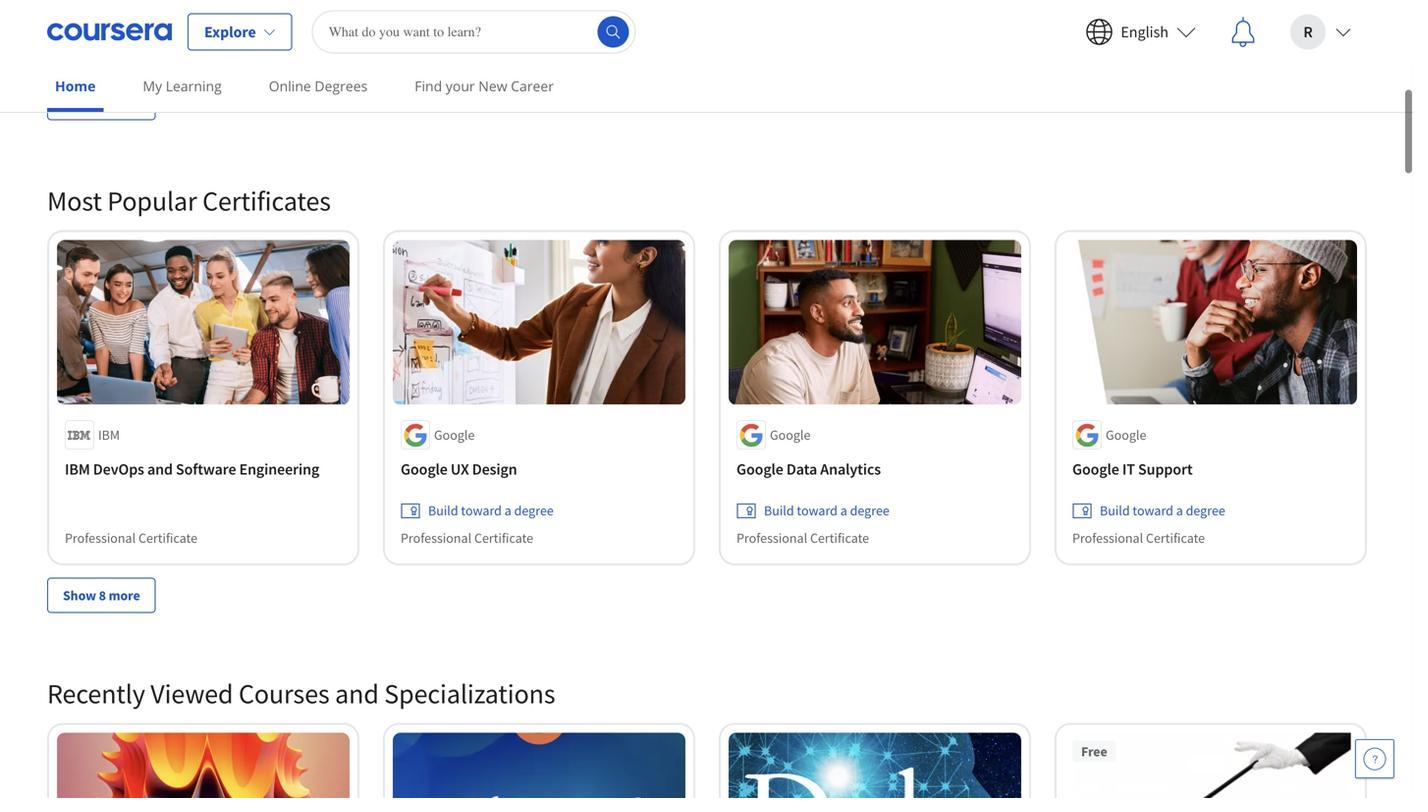 Task type: locate. For each thing, give the bounding box(es) containing it.
1 horizontal spatial earn
[[428, 13, 455, 31]]

google it support
[[1073, 460, 1193, 480]]

ibm for ibm
[[98, 427, 120, 444]]

0 horizontal spatial degree
[[65, 37, 105, 55]]

1 horizontal spatial build
[[764, 502, 794, 520]]

0 vertical spatial show 8 more
[[63, 94, 140, 112]]

build down it
[[1100, 502, 1130, 520]]

1 8 from the top
[[99, 94, 106, 112]]

recently viewed courses and specializations
[[47, 677, 555, 711]]

ibm
[[98, 427, 120, 444], [65, 460, 90, 480]]

ibm left "devops"
[[65, 460, 90, 480]]

build toward a degree for support
[[1100, 502, 1226, 520]]

show inside most popular certificates collection element
[[63, 587, 96, 604]]

professional certificate down ux
[[401, 530, 533, 547]]

0 horizontal spatial and
[[147, 460, 173, 480]]

1 vertical spatial and
[[335, 677, 379, 711]]

and
[[147, 460, 173, 480], [335, 677, 379, 711]]

1 earn a degree from the left
[[92, 13, 171, 31]]

2 horizontal spatial toward
[[1133, 502, 1174, 520]]

toward down support
[[1133, 502, 1174, 520]]

0 vertical spatial ibm
[[98, 427, 120, 444]]

0 vertical spatial show 8 more button
[[47, 85, 156, 120]]

degree
[[65, 37, 105, 55], [401, 37, 441, 55], [1073, 37, 1113, 55]]

1 vertical spatial more
[[109, 587, 140, 604]]

google ux design
[[401, 460, 517, 480]]

0 vertical spatial show
[[63, 94, 96, 112]]

professional
[[65, 530, 136, 547], [401, 530, 472, 547], [737, 530, 808, 547], [1073, 530, 1144, 547]]

2 professional from the left
[[401, 530, 472, 547]]

2 toward from the left
[[797, 502, 838, 520]]

1 vertical spatial show 8 more
[[63, 587, 140, 604]]

most
[[47, 184, 102, 218]]

professional certificate for google data analytics
[[737, 530, 869, 547]]

4 professional certificate from the left
[[1073, 530, 1205, 547]]

google
[[434, 427, 475, 444], [770, 427, 811, 444], [1106, 427, 1147, 444], [401, 460, 448, 480], [737, 460, 784, 480], [1073, 460, 1120, 480]]

professional down data
[[737, 530, 808, 547]]

3 professional certificate from the left
[[737, 530, 869, 547]]

1 earn from the left
[[92, 13, 119, 31]]

certificate down ibm devops and software engineering
[[138, 530, 197, 547]]

2 horizontal spatial build toward a degree
[[1100, 502, 1226, 520]]

most popular certificates collection element
[[35, 152, 1379, 645]]

degrees
[[315, 77, 368, 95]]

build
[[428, 502, 458, 520], [764, 502, 794, 520], [1100, 502, 1130, 520]]

1 toward from the left
[[461, 502, 502, 520]]

earn a degree
[[92, 13, 171, 31], [428, 13, 507, 31], [1100, 13, 1179, 31]]

ibm devops and software engineering
[[65, 460, 319, 480]]

2 horizontal spatial earn
[[1100, 13, 1127, 31]]

0 horizontal spatial build
[[428, 502, 458, 520]]

1 build toward a degree from the left
[[428, 502, 554, 520]]

show inside earn your degree collection element
[[63, 94, 96, 112]]

google inside google it support link
[[1073, 460, 1120, 480]]

show 8 more inside earn your degree collection element
[[63, 94, 140, 112]]

show 8 more button
[[47, 85, 156, 120], [47, 578, 156, 613]]

1 vertical spatial ibm
[[65, 460, 90, 480]]

3 earn from the left
[[1100, 13, 1127, 31]]

professional certificate
[[65, 530, 197, 547], [401, 530, 533, 547], [737, 530, 869, 547], [1073, 530, 1205, 547]]

google left data
[[737, 460, 784, 480]]

popular
[[107, 184, 197, 218]]

certificate for google data analytics
[[810, 530, 869, 547]]

8
[[99, 94, 106, 112], [99, 587, 106, 604]]

it
[[1123, 460, 1135, 480]]

1 build from the left
[[428, 502, 458, 520]]

0 horizontal spatial earn a degree
[[92, 13, 171, 31]]

build toward a degree down google data analytics
[[764, 502, 890, 520]]

2 show 8 more button from the top
[[47, 578, 156, 613]]

2 certificate from the left
[[474, 530, 533, 547]]

toward down design
[[461, 502, 502, 520]]

certificate down analytics
[[810, 530, 869, 547]]

8 inside most popular certificates collection element
[[99, 587, 106, 604]]

google up data
[[770, 427, 811, 444]]

1 horizontal spatial and
[[335, 677, 379, 711]]

google up it
[[1106, 427, 1147, 444]]

4 certificate from the left
[[1146, 530, 1205, 547]]

a
[[122, 13, 128, 31], [457, 13, 464, 31], [1129, 13, 1136, 31], [505, 502, 512, 520], [841, 502, 848, 520], [1176, 502, 1183, 520]]

google left ux
[[401, 460, 448, 480]]

0 vertical spatial and
[[147, 460, 173, 480]]

2 build from the left
[[764, 502, 794, 520]]

show 8 more inside most popular certificates collection element
[[63, 587, 140, 604]]

show
[[63, 94, 96, 112], [63, 587, 96, 604]]

3 build toward a degree from the left
[[1100, 502, 1226, 520]]

2 professional certificate from the left
[[401, 530, 533, 547]]

professional certificate for google ux design
[[401, 530, 533, 547]]

1 vertical spatial show 8 more button
[[47, 578, 156, 613]]

ibm up "devops"
[[98, 427, 120, 444]]

earn
[[92, 13, 119, 31], [428, 13, 455, 31], [1100, 13, 1127, 31]]

certificate down design
[[474, 530, 533, 547]]

0 horizontal spatial earn
[[92, 13, 119, 31]]

build down data
[[764, 502, 794, 520]]

2 degree from the left
[[401, 37, 441, 55]]

career
[[511, 77, 554, 95]]

explore
[[204, 22, 256, 42]]

1 horizontal spatial toward
[[797, 502, 838, 520]]

0 vertical spatial more
[[109, 94, 140, 112]]

and inside ibm devops and software engineering link
[[147, 460, 173, 480]]

toward for design
[[461, 502, 502, 520]]

2 show from the top
[[63, 587, 96, 604]]

2 horizontal spatial build
[[1100, 502, 1130, 520]]

2 earn from the left
[[428, 13, 455, 31]]

show 8 more
[[63, 94, 140, 112], [63, 587, 140, 604]]

2 earn a degree from the left
[[428, 13, 507, 31]]

toward for analytics
[[797, 502, 838, 520]]

3 professional from the left
[[737, 530, 808, 547]]

3 build from the left
[[1100, 502, 1130, 520]]

0 vertical spatial 8
[[99, 94, 106, 112]]

explore button
[[188, 13, 292, 51]]

most popular certificates
[[47, 184, 331, 218]]

more
[[109, 94, 140, 112], [109, 587, 140, 604]]

0 horizontal spatial toward
[[461, 502, 502, 520]]

3 toward from the left
[[1133, 502, 1174, 520]]

1 vertical spatial 8
[[99, 587, 106, 604]]

home
[[55, 77, 96, 95]]

google left it
[[1073, 460, 1120, 480]]

professional for google ux design
[[401, 530, 472, 547]]

and right "devops"
[[147, 460, 173, 480]]

degree
[[131, 13, 171, 31], [467, 13, 507, 31], [1139, 13, 1179, 31], [514, 502, 554, 520], [850, 502, 890, 520], [1186, 502, 1226, 520]]

2 build toward a degree from the left
[[764, 502, 890, 520]]

1 horizontal spatial degree
[[401, 37, 441, 55]]

build toward a degree down design
[[428, 502, 554, 520]]

1 show 8 more from the top
[[63, 94, 140, 112]]

3 certificate from the left
[[810, 530, 869, 547]]

build toward a degree
[[428, 502, 554, 520], [764, 502, 890, 520], [1100, 502, 1226, 520]]

professional down it
[[1073, 530, 1144, 547]]

devops
[[93, 460, 144, 480]]

2 horizontal spatial earn a degree
[[1100, 13, 1179, 31]]

ibm inside ibm devops and software engineering link
[[65, 460, 90, 480]]

build down google ux design
[[428, 502, 458, 520]]

2 show 8 more from the top
[[63, 587, 140, 604]]

1 horizontal spatial build toward a degree
[[764, 502, 890, 520]]

help center image
[[1363, 747, 1387, 771]]

2 8 from the top
[[99, 587, 106, 604]]

recently
[[47, 677, 145, 711]]

0 horizontal spatial build toward a degree
[[428, 502, 554, 520]]

degree left the english
[[1073, 37, 1113, 55]]

my learning
[[143, 77, 222, 95]]

coursera image
[[47, 16, 172, 48]]

professional certificate down "devops"
[[65, 530, 197, 547]]

professional certificate down google it support on the bottom of page
[[1073, 530, 1205, 547]]

toward
[[461, 502, 502, 520], [797, 502, 838, 520], [1133, 502, 1174, 520]]

certificate down support
[[1146, 530, 1205, 547]]

3 degree from the left
[[1073, 37, 1113, 55]]

show for show 8 more button inside earn your degree collection element
[[63, 94, 96, 112]]

None search field
[[312, 10, 636, 54]]

professional certificate down data
[[737, 530, 869, 547]]

and right the courses
[[335, 677, 379, 711]]

degree up home
[[65, 37, 105, 55]]

certificate
[[138, 530, 197, 547], [474, 530, 533, 547], [810, 530, 869, 547], [1146, 530, 1205, 547]]

free
[[1081, 743, 1108, 761]]

2 horizontal spatial degree
[[1073, 37, 1113, 55]]

build for ux
[[428, 502, 458, 520]]

toward down google data analytics
[[797, 502, 838, 520]]

4 professional from the left
[[1073, 530, 1144, 547]]

professional down google ux design
[[401, 530, 472, 547]]

1 horizontal spatial earn a degree
[[428, 13, 507, 31]]

1 horizontal spatial ibm
[[98, 427, 120, 444]]

degree up find at left top
[[401, 37, 441, 55]]

1 vertical spatial show
[[63, 587, 96, 604]]

1 show from the top
[[63, 94, 96, 112]]

2 more from the top
[[109, 587, 140, 604]]

1 more from the top
[[109, 94, 140, 112]]

1 show 8 more button from the top
[[47, 85, 156, 120]]

professional down "devops"
[[65, 530, 136, 547]]

What do you want to learn? text field
[[312, 10, 636, 54]]

0 horizontal spatial ibm
[[65, 460, 90, 480]]

build toward a degree down support
[[1100, 502, 1226, 520]]



Task type: vqa. For each thing, say whether or not it's contained in the screenshot.
catalog
no



Task type: describe. For each thing, give the bounding box(es) containing it.
show 8 more button inside most popular certificates collection element
[[47, 578, 156, 613]]

online degrees
[[269, 77, 368, 95]]

professional certificate for google it support
[[1073, 530, 1205, 547]]

toward for support
[[1133, 502, 1174, 520]]

1 professional certificate from the left
[[65, 530, 197, 547]]

software
[[176, 460, 236, 480]]

3 earn a degree from the left
[[1100, 13, 1179, 31]]

english
[[1121, 22, 1169, 42]]

1 certificate from the left
[[138, 530, 197, 547]]

support
[[1138, 460, 1193, 480]]

build toward a degree for design
[[428, 502, 554, 520]]

viewed
[[151, 677, 233, 711]]

certificate for google ux design
[[474, 530, 533, 547]]

build for it
[[1100, 502, 1130, 520]]

ibm devops and software engineering link
[[65, 458, 342, 482]]

r
[[1304, 22, 1313, 42]]

r button
[[1275, 0, 1367, 63]]

courses
[[239, 677, 330, 711]]

more inside earn your degree collection element
[[109, 94, 140, 112]]

your
[[446, 77, 475, 95]]

ux
[[451, 460, 469, 480]]

google ux design link
[[401, 458, 678, 482]]

certificate for google it support
[[1146, 530, 1205, 547]]

earn your degree collection element
[[35, 0, 1379, 152]]

and inside "recently viewed courses and specializations collection" element
[[335, 677, 379, 711]]

show 8 more for show 8 more button inside earn your degree collection element
[[63, 94, 140, 112]]

1 professional from the left
[[65, 530, 136, 547]]

learning
[[166, 77, 222, 95]]

data
[[787, 460, 817, 480]]

recently viewed courses and specializations collection element
[[35, 645, 1379, 799]]

engineering
[[239, 460, 319, 480]]

my
[[143, 77, 162, 95]]

english button
[[1070, 0, 1212, 63]]

google data analytics link
[[737, 458, 1014, 482]]

ibm for ibm devops and software engineering
[[65, 460, 90, 480]]

professional for google data analytics
[[737, 530, 808, 547]]

find your new career
[[415, 77, 554, 95]]

find
[[415, 77, 442, 95]]

certificates
[[202, 184, 331, 218]]

show 8 more for show 8 more button within the most popular certificates collection element
[[63, 587, 140, 604]]

build toward a degree for analytics
[[764, 502, 890, 520]]

show for show 8 more button within the most popular certificates collection element
[[63, 587, 96, 604]]

find your new career link
[[407, 64, 562, 108]]

online degrees link
[[261, 64, 375, 108]]

google up google ux design
[[434, 427, 475, 444]]

online
[[269, 77, 311, 95]]

specializations
[[384, 677, 555, 711]]

analytics
[[820, 460, 881, 480]]

google inside "google data analytics" link
[[737, 460, 784, 480]]

professional for google it support
[[1073, 530, 1144, 547]]

design
[[472, 460, 517, 480]]

my learning link
[[135, 64, 230, 108]]

google inside google ux design link
[[401, 460, 448, 480]]

build for data
[[764, 502, 794, 520]]

1 degree from the left
[[65, 37, 105, 55]]

home link
[[47, 64, 104, 112]]

8 inside earn your degree collection element
[[99, 94, 106, 112]]

show 8 more button inside earn your degree collection element
[[47, 85, 156, 120]]

google data analytics
[[737, 460, 881, 480]]

google it support link
[[1073, 458, 1350, 482]]

new
[[479, 77, 507, 95]]

more inside most popular certificates collection element
[[109, 587, 140, 604]]



